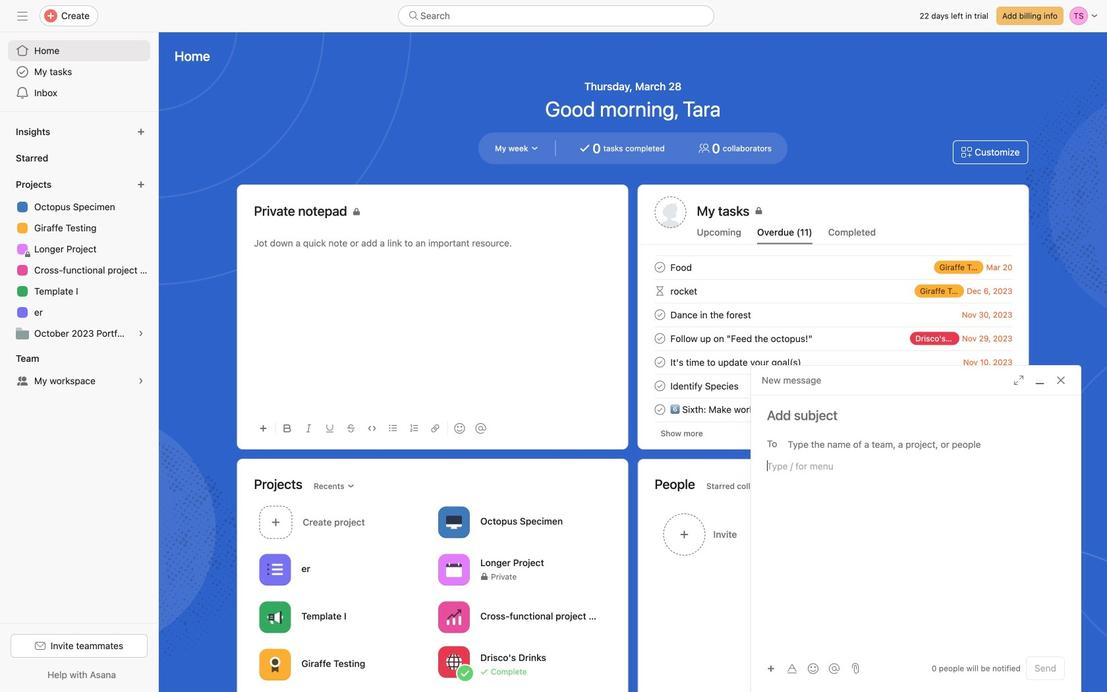 Task type: locate. For each thing, give the bounding box(es) containing it.
1 mark complete checkbox from the top
[[652, 307, 668, 323]]

strikethrough image
[[347, 425, 355, 433]]

bulleted list image
[[389, 425, 397, 433]]

4 mark complete image from the top
[[652, 378, 668, 394]]

hide sidebar image
[[17, 11, 28, 21]]

at mention image
[[476, 423, 486, 434], [829, 664, 840, 674]]

expand popout to full screen image
[[1014, 375, 1025, 386]]

list box
[[398, 5, 715, 26]]

projects element
[[0, 173, 158, 347]]

1 mark complete checkbox from the top
[[652, 259, 668, 275]]

global element
[[0, 32, 158, 111]]

dialog
[[752, 366, 1081, 692]]

1 vertical spatial mark complete checkbox
[[652, 402, 668, 418]]

close image
[[1056, 375, 1067, 386]]

1 vertical spatial at mention image
[[829, 664, 840, 674]]

2 mark complete image from the top
[[652, 331, 668, 346]]

2 mark complete checkbox from the top
[[652, 331, 668, 346]]

0 vertical spatial mark complete checkbox
[[652, 259, 668, 275]]

3 mark complete checkbox from the top
[[652, 354, 668, 370]]

computer image
[[446, 515, 462, 530]]

0 vertical spatial at mention image
[[476, 423, 486, 434]]

megaphone image
[[267, 610, 283, 625]]

ribbon image
[[267, 657, 283, 673]]

0 horizontal spatial toolbar
[[254, 413, 612, 443]]

Mark complete checkbox
[[652, 307, 668, 323], [652, 331, 668, 346], [652, 354, 668, 370], [652, 378, 668, 394]]

see details, my workspace image
[[137, 377, 145, 385]]

at mention image right 'link' icon
[[476, 423, 486, 434]]

1 horizontal spatial toolbar
[[762, 659, 847, 678]]

Mark complete checkbox
[[652, 259, 668, 275], [652, 402, 668, 418]]

at mention image right the emoji icon
[[829, 664, 840, 674]]

5 mark complete image from the top
[[652, 402, 668, 418]]

2 mark complete checkbox from the top
[[652, 402, 668, 418]]

4 mark complete checkbox from the top
[[652, 378, 668, 394]]

3 mark complete image from the top
[[652, 354, 668, 370]]

list item
[[639, 255, 1029, 279], [639, 279, 1029, 303], [639, 303, 1029, 327], [639, 327, 1029, 350], [639, 350, 1029, 374], [639, 374, 1029, 398], [254, 502, 433, 543]]

mark complete image for third mark complete checkbox from the top
[[652, 354, 668, 370]]

insert an object image
[[259, 425, 267, 433]]

toolbar
[[254, 413, 612, 443], [762, 659, 847, 678]]

mark complete image
[[652, 259, 668, 275], [652, 331, 668, 346], [652, 354, 668, 370], [652, 378, 668, 394], [652, 402, 668, 418]]



Task type: vqa. For each thing, say whether or not it's contained in the screenshot.
trial
no



Task type: describe. For each thing, give the bounding box(es) containing it.
0 horizontal spatial at mention image
[[476, 423, 486, 434]]

globe image
[[446, 654, 462, 670]]

1 mark complete image from the top
[[652, 259, 668, 275]]

graph image
[[446, 610, 462, 625]]

code image
[[368, 425, 376, 433]]

mark complete image for 1st mark complete checkbox from the bottom of the page
[[652, 378, 668, 394]]

Type the name of a team, a project, or people text field
[[788, 436, 1058, 452]]

mark complete image
[[652, 307, 668, 323]]

emoji image
[[808, 664, 819, 674]]

underline image
[[326, 425, 334, 433]]

italics image
[[305, 425, 313, 433]]

numbered list image
[[410, 425, 418, 433]]

list image
[[267, 562, 283, 578]]

dependencies image
[[652, 283, 668, 299]]

add profile photo image
[[655, 196, 687, 228]]

link image
[[432, 425, 439, 433]]

0 vertical spatial toolbar
[[254, 413, 612, 443]]

1 horizontal spatial at mention image
[[829, 664, 840, 674]]

teams element
[[0, 347, 158, 394]]

formatting image
[[787, 664, 798, 674]]

mark complete image for 2nd mark complete checkbox from the top
[[652, 331, 668, 346]]

calendar image
[[446, 562, 462, 578]]

bold image
[[284, 425, 292, 433]]

new project or portfolio image
[[137, 181, 145, 189]]

Add subject text field
[[752, 406, 1081, 425]]

1 vertical spatial toolbar
[[762, 659, 847, 678]]

new insights image
[[137, 128, 145, 136]]

insert an object image
[[767, 665, 775, 673]]

see details, october 2023 portfolio image
[[137, 330, 145, 338]]

minimize image
[[1035, 375, 1046, 386]]



